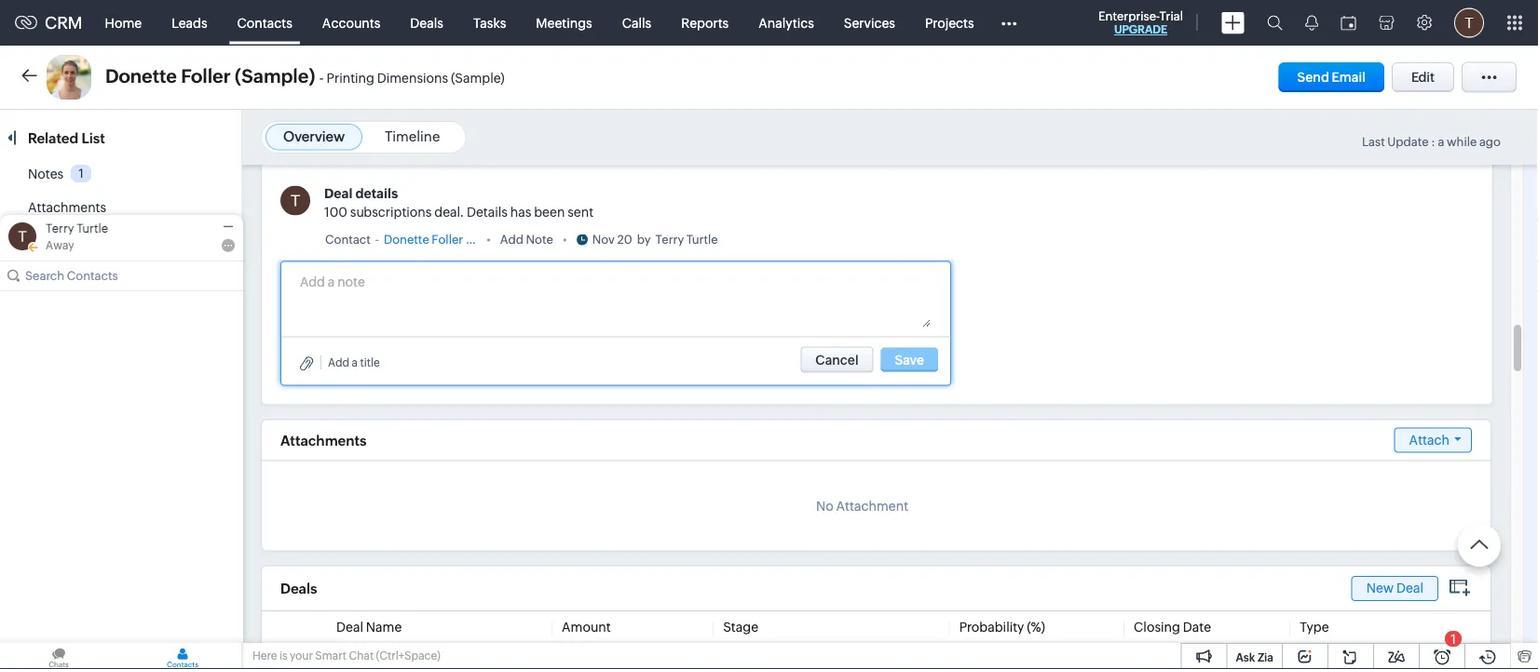 Task type: vqa. For each thing, say whether or not it's contained in the screenshot.
rightmost the "Add"
yes



Task type: locate. For each thing, give the bounding box(es) containing it.
profile element
[[1443, 0, 1495, 45]]

list
[[81, 130, 105, 146]]

leads link
[[157, 0, 222, 45]]

contact - donette foller (sample)
[[325, 233, 516, 247]]

ask zia
[[1236, 652, 1274, 664]]

new deal
[[1367, 582, 1424, 597]]

1 for notes
[[79, 167, 84, 181]]

search image
[[1267, 15, 1283, 31]]

turtle right the by
[[687, 233, 718, 247]]

open activities link
[[28, 267, 120, 282]]

0 horizontal spatial attachments
[[28, 200, 106, 215]]

add left note
[[500, 233, 524, 247]]

1 vertical spatial attachments
[[280, 433, 367, 449]]

contacts image
[[124, 644, 241, 670]]

name
[[366, 621, 402, 636]]

turtle down attachments link
[[77, 222, 108, 236]]

100
[[324, 205, 347, 220]]

deals up open
[[28, 234, 61, 249]]

printing
[[327, 71, 374, 86]]

1 horizontal spatial a
[[1438, 135, 1444, 149]]

date
[[1183, 621, 1211, 636]]

probability (%) link
[[959, 621, 1045, 636]]

0 vertical spatial a
[[1438, 135, 1444, 149]]

new deal link
[[1352, 577, 1439, 602]]

signals image
[[1305, 15, 1318, 31]]

meetings link
[[521, 0, 607, 45]]

add note link
[[500, 231, 553, 250]]

contact
[[325, 233, 371, 247]]

deals link
[[395, 0, 458, 45], [28, 234, 61, 249]]

1 vertical spatial a
[[352, 357, 358, 370]]

donette down "home" link on the top of the page
[[105, 66, 177, 87]]

0 vertical spatial deals link
[[395, 0, 458, 45]]

foller
[[181, 66, 231, 87], [432, 233, 463, 247]]

donette foller (sample) - printing dimensions (sample)
[[105, 66, 505, 87]]

0 horizontal spatial foller
[[181, 66, 231, 87]]

deal name link
[[336, 621, 402, 636]]

deals up your
[[280, 582, 317, 598]]

Search Contacts text field
[[25, 262, 220, 291]]

stage
[[723, 621, 758, 636]]

smart
[[315, 650, 347, 663]]

- right contact
[[375, 233, 379, 247]]

0 vertical spatial attachments
[[28, 200, 106, 215]]

send
[[1297, 70, 1329, 85]]

1 horizontal spatial foller
[[432, 233, 463, 247]]

1 vertical spatial add
[[328, 357, 350, 370]]

0 vertical spatial deal
[[324, 186, 353, 201]]

deal right new on the right bottom
[[1397, 582, 1424, 597]]

add left title
[[328, 357, 350, 370]]

0 horizontal spatial deals link
[[28, 234, 61, 249]]

deal up here is your smart chat (ctrl+space)
[[336, 621, 363, 636]]

calls
[[622, 15, 651, 30]]

contacts
[[237, 15, 292, 30]]

•
[[486, 233, 491, 247], [563, 233, 567, 247]]

accounts link
[[307, 0, 395, 45]]

is
[[279, 650, 288, 663]]

deals link up printing dimensions (sample) link at the top left
[[395, 0, 458, 45]]

0 vertical spatial foller
[[181, 66, 231, 87]]

send email
[[1297, 70, 1366, 85]]

a left title
[[352, 357, 358, 370]]

last
[[1362, 135, 1385, 149]]

0 vertical spatial add
[[500, 233, 524, 247]]

create menu image
[[1221, 12, 1245, 34]]

0 vertical spatial -
[[319, 70, 324, 86]]

deal
[[324, 186, 353, 201], [1397, 582, 1424, 597], [336, 621, 363, 636]]

0 horizontal spatial •
[[486, 233, 491, 247]]

1 horizontal spatial donette
[[384, 233, 429, 247]]

overview
[[283, 129, 345, 145]]

turtle
[[77, 222, 108, 236], [687, 233, 718, 247]]

foller down leads
[[181, 66, 231, 87]]

no
[[816, 499, 834, 514]]

:
[[1431, 135, 1436, 149]]

chats image
[[0, 644, 117, 670]]

calls link
[[607, 0, 666, 45]]

overview link
[[283, 129, 345, 145]]

enterprise-trial upgrade
[[1098, 9, 1183, 36]]

(sample) inside donette foller (sample) - printing dimensions (sample)
[[451, 71, 505, 86]]

2 vertical spatial deal
[[336, 621, 363, 636]]

None button
[[801, 348, 874, 374]]

deals up printing dimensions (sample) link at the top left
[[410, 15, 443, 30]]

attachments up terry turtle on the top
[[28, 200, 106, 215]]

(sample) down contacts link
[[235, 66, 315, 87]]

0 vertical spatial 1
[[79, 167, 84, 181]]

profile image
[[1454, 8, 1484, 38]]

1 vertical spatial foller
[[432, 233, 463, 247]]

deal up the 100
[[324, 186, 353, 201]]

(sample)
[[235, 66, 315, 87], [451, 71, 505, 86], [466, 233, 516, 247]]

(sample) down "tasks" link
[[451, 71, 505, 86]]

• down details
[[486, 233, 491, 247]]

has
[[510, 205, 531, 220]]

1 vertical spatial deals
[[28, 234, 61, 249]]

crm link
[[15, 13, 83, 32]]

0 horizontal spatial -
[[319, 70, 324, 86]]

by terry turtle
[[637, 233, 718, 247]]

1 horizontal spatial -
[[375, 233, 379, 247]]

a right the :
[[1438, 135, 1444, 149]]

search element
[[1256, 0, 1294, 46]]

here
[[252, 650, 277, 663]]

deal for deal name
[[336, 621, 363, 636]]

reports
[[681, 15, 729, 30]]

donette
[[105, 66, 177, 87], [384, 233, 429, 247]]

terry right the by
[[656, 233, 684, 247]]

subscriptions
[[350, 205, 432, 220]]

1 vertical spatial -
[[375, 233, 379, 247]]

1 horizontal spatial turtle
[[687, 233, 718, 247]]

1
[[79, 167, 84, 181], [76, 234, 81, 248], [1451, 632, 1456, 647]]

related list
[[28, 130, 108, 146]]

1 horizontal spatial attachments
[[280, 433, 367, 449]]

new
[[1367, 582, 1394, 597]]

been
[[534, 205, 565, 220]]

deal inside deal details 100 subscriptions deal. details has been sent
[[324, 186, 353, 201]]

timeline link
[[385, 129, 440, 145]]

-
[[319, 70, 324, 86], [375, 233, 379, 247]]

details
[[467, 205, 508, 220]]

email
[[1332, 70, 1366, 85]]

- inside donette foller (sample) - printing dimensions (sample)
[[319, 70, 324, 86]]

nov
[[592, 233, 615, 247]]

0 horizontal spatial donette
[[105, 66, 177, 87]]

0 vertical spatial donette
[[105, 66, 177, 87]]

terry up away
[[46, 222, 74, 236]]

donette down subscriptions
[[384, 233, 429, 247]]

0 horizontal spatial turtle
[[77, 222, 108, 236]]

- left printing
[[319, 70, 324, 86]]

away
[[46, 239, 74, 252]]

related
[[28, 130, 78, 146]]

terry
[[46, 222, 74, 236], [656, 233, 684, 247]]

attach link
[[1394, 429, 1472, 454]]

foller down deal.
[[432, 233, 463, 247]]

0 horizontal spatial a
[[352, 357, 358, 370]]

2 vertical spatial deals
[[280, 582, 317, 598]]

2 • from the left
[[563, 233, 567, 247]]

attachments down add a title
[[280, 433, 367, 449]]

open activities
[[28, 267, 120, 282]]

analytics link
[[744, 0, 829, 45]]

deals link up open
[[28, 234, 61, 249]]

(sample) down details
[[466, 233, 516, 247]]

attachments link
[[28, 200, 106, 215]]

1 horizontal spatial •
[[563, 233, 567, 247]]

• right note
[[563, 233, 567, 247]]

1 for deals
[[76, 234, 81, 248]]

0 horizontal spatial deals
[[28, 234, 61, 249]]

1 vertical spatial 1
[[76, 234, 81, 248]]

amount link
[[562, 621, 611, 636]]

0 vertical spatial deals
[[410, 15, 443, 30]]

1 vertical spatial deals link
[[28, 234, 61, 249]]



Task type: describe. For each thing, give the bounding box(es) containing it.
tasks link
[[458, 0, 521, 45]]

contacts link
[[222, 0, 307, 45]]

donette foller (sample) link
[[384, 231, 516, 250]]

home link
[[90, 0, 157, 45]]

1 horizontal spatial deals link
[[395, 0, 458, 45]]

accounts
[[322, 15, 380, 30]]

no attachment
[[816, 499, 908, 514]]

analytics
[[759, 15, 814, 30]]

2 horizontal spatial deals
[[410, 15, 443, 30]]

(ctrl+space)
[[376, 650, 440, 663]]

2 vertical spatial 1
[[1451, 632, 1456, 647]]

(%)
[[1027, 621, 1045, 636]]

attach
[[1409, 433, 1450, 448]]

upgrade
[[1114, 23, 1168, 36]]

• add note •
[[486, 233, 567, 247]]

your
[[290, 650, 313, 663]]

1 vertical spatial donette
[[384, 233, 429, 247]]

ask
[[1236, 652, 1255, 664]]

edit
[[1411, 70, 1435, 85]]

while
[[1447, 135, 1477, 149]]

reports link
[[666, 0, 744, 45]]

here is your smart chat (ctrl+space)
[[252, 650, 440, 663]]

1 horizontal spatial add
[[500, 233, 524, 247]]

type link
[[1300, 621, 1329, 636]]

dimensions
[[377, 71, 448, 86]]

activities
[[65, 267, 120, 282]]

closing date link
[[1134, 621, 1211, 636]]

last update : a while ago
[[1362, 135, 1501, 149]]

1 vertical spatial deal
[[1397, 582, 1424, 597]]

terry turtle
[[46, 222, 108, 236]]

sent
[[568, 205, 594, 220]]

0 horizontal spatial terry
[[46, 222, 74, 236]]

crm
[[45, 13, 83, 32]]

services link
[[829, 0, 910, 45]]

deal.
[[434, 205, 464, 220]]

send email button
[[1279, 62, 1384, 92]]

social
[[28, 636, 65, 651]]

social link
[[28, 636, 65, 651]]

edit button
[[1392, 62, 1454, 92]]

leads
[[172, 15, 207, 30]]

tasks
[[473, 15, 506, 30]]

add a title
[[328, 357, 380, 370]]

deal for deal details 100 subscriptions deal. details has been sent
[[324, 186, 353, 201]]

deal name
[[336, 621, 402, 636]]

zia
[[1258, 652, 1274, 664]]

by
[[637, 233, 651, 247]]

Other Modules field
[[989, 8, 1029, 38]]

ago
[[1479, 135, 1501, 149]]

0 horizontal spatial add
[[328, 357, 350, 370]]

calendar image
[[1341, 15, 1357, 30]]

nov 20
[[592, 233, 632, 247]]

printing dimensions (sample) link
[[327, 70, 505, 86]]

probability
[[959, 621, 1024, 636]]

details
[[355, 186, 398, 201]]

projects link
[[910, 0, 989, 45]]

1 • from the left
[[486, 233, 491, 247]]

Add a note text field
[[300, 272, 931, 328]]

1 horizontal spatial deals
[[280, 582, 317, 598]]

closing date
[[1134, 621, 1211, 636]]

notes link
[[28, 167, 64, 182]]

chat
[[349, 650, 374, 663]]

open
[[28, 267, 62, 282]]

type
[[1300, 621, 1329, 636]]

1 horizontal spatial terry
[[656, 233, 684, 247]]

probability (%)
[[959, 621, 1045, 636]]

title
[[360, 357, 380, 370]]

services
[[844, 15, 895, 30]]

20
[[617, 233, 632, 247]]

signals element
[[1294, 0, 1330, 46]]

trial
[[1160, 9, 1183, 23]]

meetings
[[536, 15, 592, 30]]

attachment
[[836, 499, 908, 514]]

timeline
[[385, 129, 440, 145]]

amount
[[562, 621, 611, 636]]

closing
[[1134, 621, 1180, 636]]

create menu element
[[1210, 0, 1256, 45]]

home
[[105, 15, 142, 30]]

stage link
[[723, 621, 758, 636]]

update
[[1388, 135, 1429, 149]]

note
[[526, 233, 553, 247]]

enterprise-
[[1098, 9, 1160, 23]]



